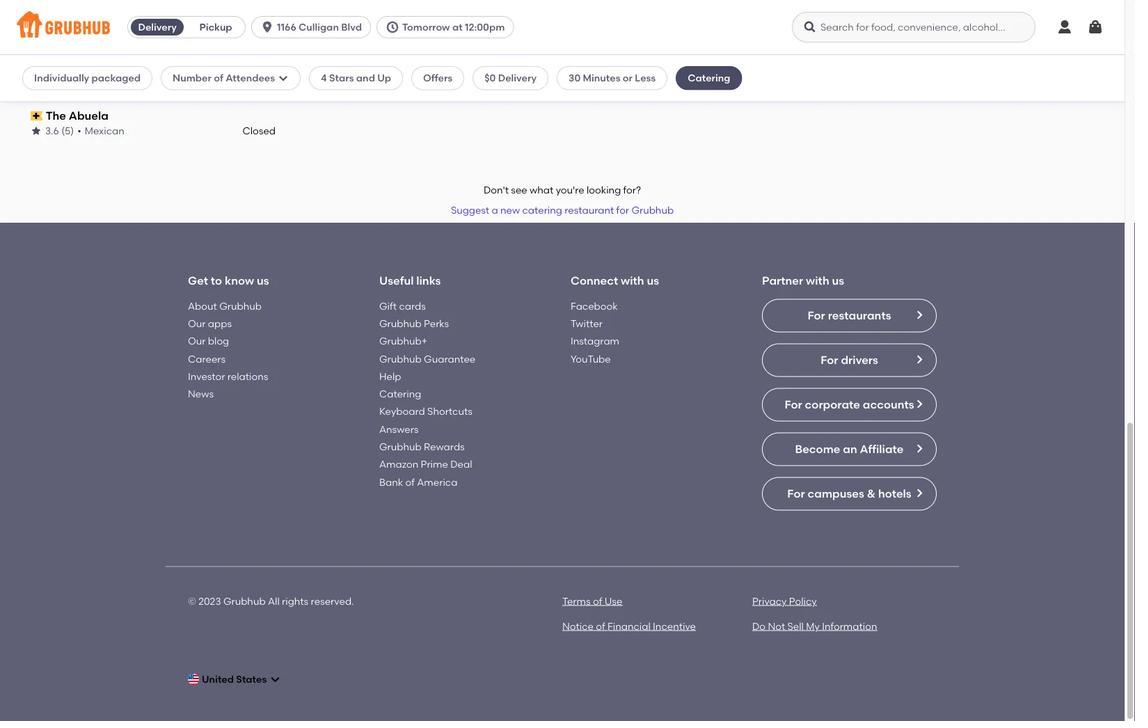 Task type: vqa. For each thing, say whether or not it's contained in the screenshot.
you're
yes



Task type: describe. For each thing, give the bounding box(es) containing it.
get to know us
[[188, 274, 269, 287]]

culligan
[[299, 21, 339, 33]]

information
[[822, 621, 878, 632]]

links
[[417, 274, 441, 287]]

all
[[268, 595, 280, 607]]

cards
[[399, 300, 426, 312]]

notice of financial incentive link
[[563, 621, 696, 632]]

individually
[[34, 72, 89, 84]]

1 us from the left
[[257, 274, 269, 287]]

know
[[225, 274, 254, 287]]

with for connect
[[621, 274, 644, 287]]

gift
[[379, 300, 397, 312]]

grubhub down grubhub+ link
[[379, 353, 422, 365]]

grubhub rewards link
[[379, 441, 465, 453]]

deal
[[451, 459, 472, 470]]

pickup button
[[187, 16, 245, 38]]

grubhub+ link
[[379, 335, 428, 347]]

restaurant
[[565, 204, 614, 216]]

packaged
[[92, 72, 141, 84]]

rewards
[[424, 441, 465, 453]]

careers
[[188, 353, 226, 365]]

new
[[501, 204, 520, 216]]

•
[[77, 125, 81, 137]]

grubhub down "gift cards" link
[[379, 318, 422, 329]]

of for notice
[[596, 621, 606, 632]]

delivery inside button
[[138, 21, 177, 33]]

of for number
[[214, 72, 223, 84]]

about
[[188, 300, 217, 312]]

$0
[[485, 72, 496, 84]]

privacy policy link
[[753, 595, 817, 607]]

about grubhub link
[[188, 300, 262, 312]]

investor relations link
[[188, 370, 268, 382]]

news link
[[188, 388, 214, 400]]

tomorrow at 12:00pm
[[402, 21, 505, 33]]

twitter link
[[571, 318, 603, 329]]

(5)
[[61, 125, 74, 137]]

us for partner with us
[[832, 274, 845, 287]]

united states
[[202, 674, 267, 685]]

useful
[[379, 274, 414, 287]]

become an affiliate
[[796, 442, 904, 456]]

subscription pass image
[[31, 111, 43, 121]]

gift cards link
[[379, 300, 426, 312]]

delivery button
[[128, 16, 187, 38]]

catering inside gift cards grubhub perks grubhub+ grubhub guarantee help catering keyboard shortcuts answers grubhub rewards amazon prime deal bank of america
[[379, 388, 421, 400]]

abuela
[[69, 109, 109, 123]]

america
[[417, 476, 458, 488]]

perks
[[424, 318, 449, 329]]

the abuela logo image
[[109, 11, 197, 100]]

see
[[511, 185, 528, 196]]

right image for become an affiliate
[[914, 443, 925, 454]]

use
[[605, 595, 623, 607]]

youtube link
[[571, 353, 611, 365]]

answers link
[[379, 423, 419, 435]]

help
[[379, 370, 401, 382]]

language select image
[[188, 674, 199, 685]]

accounts
[[863, 398, 915, 411]]

looking
[[587, 185, 621, 196]]

become an affiliate link
[[762, 433, 937, 466]]

grubhub+
[[379, 335, 428, 347]]

and
[[356, 72, 375, 84]]

Search for food, convenience, alcohol... search field
[[792, 12, 1036, 42]]

pickup
[[200, 21, 232, 33]]

news
[[188, 388, 214, 400]]

$0 delivery
[[485, 72, 537, 84]]

do
[[753, 621, 766, 632]]

do not sell my information
[[753, 621, 878, 632]]

or
[[623, 72, 633, 84]]

twitter
[[571, 318, 603, 329]]

catering
[[523, 204, 563, 216]]

terms of use
[[563, 595, 623, 607]]

a
[[492, 204, 498, 216]]

right image for for corporate accounts
[[914, 399, 925, 410]]

svg image inside 1166 culligan blvd button
[[260, 20, 274, 34]]

for campuses & hotels
[[788, 487, 912, 500]]

grubhub down the "answers" link
[[379, 441, 422, 453]]

bank
[[379, 476, 403, 488]]

1 our from the top
[[188, 318, 206, 329]]

united
[[202, 674, 234, 685]]

30 minutes or less
[[569, 72, 656, 84]]

for campuses & hotels link
[[762, 477, 937, 511]]

terms
[[563, 595, 591, 607]]

hotels
[[879, 487, 912, 500]]

number of attendees
[[173, 72, 275, 84]]

my
[[807, 621, 820, 632]]

grubhub left 'all'
[[223, 595, 266, 607]]

apps
[[208, 318, 232, 329]]

to
[[211, 274, 222, 287]]

amazon prime deal link
[[379, 459, 472, 470]]



Task type: locate. For each thing, give the bounding box(es) containing it.
1 horizontal spatial delivery
[[498, 72, 537, 84]]

don't see what you're looking for?
[[484, 185, 641, 196]]

right image right the hotels
[[914, 488, 925, 499]]

right image for for restaurants
[[914, 309, 925, 321]]

with right partner
[[806, 274, 830, 287]]

© 2023 grubhub all rights reserved.
[[188, 595, 354, 607]]

not
[[768, 621, 786, 632]]

closed down attendees
[[243, 125, 276, 137]]

for for for campuses & hotels
[[788, 487, 805, 500]]

0 horizontal spatial svg image
[[260, 20, 274, 34]]

prime
[[421, 459, 448, 470]]

grubhub inside button
[[632, 204, 674, 216]]

for drivers link
[[762, 344, 937, 377]]

us right know
[[257, 274, 269, 287]]

blog
[[208, 335, 229, 347]]

of right number at the top of the page
[[214, 72, 223, 84]]

us
[[257, 274, 269, 287], [647, 274, 659, 287], [832, 274, 845, 287]]

right image inside for restaurants link
[[914, 309, 925, 321]]

our down about
[[188, 318, 206, 329]]

right image inside for drivers link
[[914, 354, 925, 365]]

0 vertical spatial closed
[[136, 50, 170, 61]]

3.6 (5)
[[45, 125, 74, 137]]

notice of financial incentive
[[563, 621, 696, 632]]

1 vertical spatial right image
[[914, 443, 925, 454]]

right image inside become an affiliate link
[[914, 443, 925, 454]]

mexican
[[85, 125, 124, 137]]

0 horizontal spatial delivery
[[138, 21, 177, 33]]

an
[[843, 442, 858, 456]]

main content containing the abuela
[[0, 0, 1125, 721]]

instagram link
[[571, 335, 620, 347]]

tomorrow
[[402, 21, 450, 33]]

shortcuts
[[428, 406, 473, 418]]

our
[[188, 318, 206, 329], [188, 335, 206, 347]]

with for partner
[[806, 274, 830, 287]]

1 vertical spatial catering
[[379, 388, 421, 400]]

2 horizontal spatial svg image
[[804, 20, 817, 34]]

our apps link
[[188, 318, 232, 329]]

guarantee
[[424, 353, 476, 365]]

0 vertical spatial delivery
[[138, 21, 177, 33]]

tomorrow at 12:00pm button
[[377, 16, 520, 38]]

right image
[[914, 309, 925, 321], [914, 443, 925, 454], [914, 488, 925, 499]]

minutes
[[583, 72, 621, 84]]

of inside gift cards grubhub perks grubhub+ grubhub guarantee help catering keyboard shortcuts answers grubhub rewards amazon prime deal bank of america
[[406, 476, 415, 488]]

notice
[[563, 621, 594, 632]]

our up careers link
[[188, 335, 206, 347]]

of left use
[[593, 595, 603, 607]]

right image
[[914, 354, 925, 365], [914, 399, 925, 410]]

privacy policy
[[753, 595, 817, 607]]

2 right image from the top
[[914, 443, 925, 454]]

svg image
[[260, 20, 274, 34], [804, 20, 817, 34], [278, 73, 289, 84]]

grubhub
[[632, 204, 674, 216], [219, 300, 262, 312], [379, 318, 422, 329], [379, 353, 422, 365], [379, 441, 422, 453], [223, 595, 266, 607]]

connect
[[571, 274, 618, 287]]

2 horizontal spatial us
[[832, 274, 845, 287]]

2 vertical spatial right image
[[914, 488, 925, 499]]

1 vertical spatial closed
[[243, 125, 276, 137]]

terms of use link
[[563, 595, 623, 607]]

right image for for drivers
[[914, 354, 925, 365]]

main content
[[0, 0, 1125, 721]]

for down partner with us
[[808, 309, 826, 322]]

0 vertical spatial catering
[[688, 72, 731, 84]]

facebook link
[[571, 300, 618, 312]]

what
[[530, 185, 554, 196]]

1 vertical spatial delivery
[[498, 72, 537, 84]]

delivery left "pickup"
[[138, 21, 177, 33]]

1166 culligan blvd button
[[251, 16, 377, 38]]

privacy
[[753, 595, 787, 607]]

1 right image from the top
[[914, 309, 925, 321]]

for for for corporate accounts
[[785, 398, 803, 411]]

1 horizontal spatial catering
[[688, 72, 731, 84]]

30
[[569, 72, 581, 84]]

catering link
[[379, 388, 421, 400]]

3 right image from the top
[[914, 488, 925, 499]]

1 right image from the top
[[914, 354, 925, 365]]

amazon
[[379, 459, 419, 470]]

for for for drivers
[[821, 353, 839, 367]]

about grubhub our apps our blog careers investor relations news
[[188, 300, 268, 400]]

right image inside for corporate accounts link
[[914, 399, 925, 410]]

3.6
[[45, 125, 59, 137]]

us up for restaurants
[[832, 274, 845, 287]]

states
[[236, 674, 267, 685]]

for?
[[624, 185, 641, 196]]

keyboard shortcuts link
[[379, 406, 473, 418]]

star icon image
[[31, 125, 42, 136]]

1 horizontal spatial with
[[806, 274, 830, 287]]

0 vertical spatial right image
[[914, 354, 925, 365]]

reserved.
[[311, 595, 354, 607]]

save this restaurant image
[[255, 24, 272, 41]]

bank of america link
[[379, 476, 458, 488]]

2 right image from the top
[[914, 399, 925, 410]]

instagram
[[571, 335, 620, 347]]

grubhub down know
[[219, 300, 262, 312]]

©
[[188, 595, 196, 607]]

youtube
[[571, 353, 611, 365]]

0 vertical spatial right image
[[914, 309, 925, 321]]

for
[[808, 309, 826, 322], [821, 353, 839, 367], [785, 398, 803, 411], [788, 487, 805, 500]]

for left campuses
[[788, 487, 805, 500]]

closed down delivery button
[[136, 50, 170, 61]]

rights
[[282, 595, 309, 607]]

1 horizontal spatial closed
[[243, 125, 276, 137]]

3 us from the left
[[832, 274, 845, 287]]

right image right restaurants
[[914, 309, 925, 321]]

svg image inside 'tomorrow at 12:00pm' 'button'
[[386, 20, 400, 34]]

• mexican
[[77, 125, 124, 137]]

svg image
[[1057, 19, 1074, 36], [1088, 19, 1104, 36], [386, 20, 400, 34], [270, 674, 281, 685]]

right image inside for campuses & hotels link
[[914, 488, 925, 499]]

useful links
[[379, 274, 441, 287]]

of right bank
[[406, 476, 415, 488]]

catering up keyboard
[[379, 388, 421, 400]]

get
[[188, 274, 208, 287]]

&
[[867, 487, 876, 500]]

0 vertical spatial our
[[188, 318, 206, 329]]

2023
[[199, 595, 221, 607]]

delivery right $0
[[498, 72, 537, 84]]

0 horizontal spatial us
[[257, 274, 269, 287]]

campuses
[[808, 487, 865, 500]]

0 horizontal spatial with
[[621, 274, 644, 287]]

right image right affiliate
[[914, 443, 925, 454]]

2 us from the left
[[647, 274, 659, 287]]

suggest
[[451, 204, 490, 216]]

of right notice
[[596, 621, 606, 632]]

1 vertical spatial our
[[188, 335, 206, 347]]

grubhub inside about grubhub our apps our blog careers investor relations news
[[219, 300, 262, 312]]

affiliate
[[860, 442, 904, 456]]

grubhub down for? at the right top of the page
[[632, 204, 674, 216]]

catering
[[688, 72, 731, 84], [379, 388, 421, 400]]

0 horizontal spatial catering
[[379, 388, 421, 400]]

for left corporate
[[785, 398, 803, 411]]

do not sell my information link
[[753, 621, 878, 632]]

you're
[[556, 185, 585, 196]]

delivery inside main content
[[498, 72, 537, 84]]

for restaurants link
[[762, 299, 937, 332]]

1 with from the left
[[621, 274, 644, 287]]

number
[[173, 72, 212, 84]]

stars
[[329, 72, 354, 84]]

of
[[214, 72, 223, 84], [406, 476, 415, 488], [593, 595, 603, 607], [596, 621, 606, 632]]

the abuela
[[46, 109, 109, 123]]

us for connect with us
[[647, 274, 659, 287]]

financial
[[608, 621, 651, 632]]

1 horizontal spatial svg image
[[278, 73, 289, 84]]

for drivers
[[821, 353, 879, 367]]

suggest a new catering restaurant for grubhub
[[451, 204, 674, 216]]

1 horizontal spatial us
[[647, 274, 659, 287]]

facebook
[[571, 300, 618, 312]]

for left "drivers"
[[821, 353, 839, 367]]

our blog link
[[188, 335, 229, 347]]

right image for for campuses & hotels
[[914, 488, 925, 499]]

suggest a new catering restaurant for grubhub button
[[445, 198, 680, 223]]

connect with us
[[571, 274, 659, 287]]

with
[[621, 274, 644, 287], [806, 274, 830, 287]]

main navigation navigation
[[0, 0, 1125, 55]]

up
[[378, 72, 391, 84]]

less
[[635, 72, 656, 84]]

careers link
[[188, 353, 226, 365]]

catering right the less
[[688, 72, 731, 84]]

2 with from the left
[[806, 274, 830, 287]]

drivers
[[841, 353, 879, 367]]

closed
[[136, 50, 170, 61], [243, 125, 276, 137]]

of for terms
[[593, 595, 603, 607]]

with right connect
[[621, 274, 644, 287]]

the
[[46, 109, 66, 123]]

restaurants
[[828, 309, 892, 322]]

1166
[[277, 21, 296, 33]]

0 horizontal spatial closed
[[136, 50, 170, 61]]

the abuela link
[[31, 108, 276, 124]]

2 our from the top
[[188, 335, 206, 347]]

for for for restaurants
[[808, 309, 826, 322]]

delivery
[[138, 21, 177, 33], [498, 72, 537, 84]]

us right connect
[[647, 274, 659, 287]]

1 vertical spatial right image
[[914, 399, 925, 410]]



